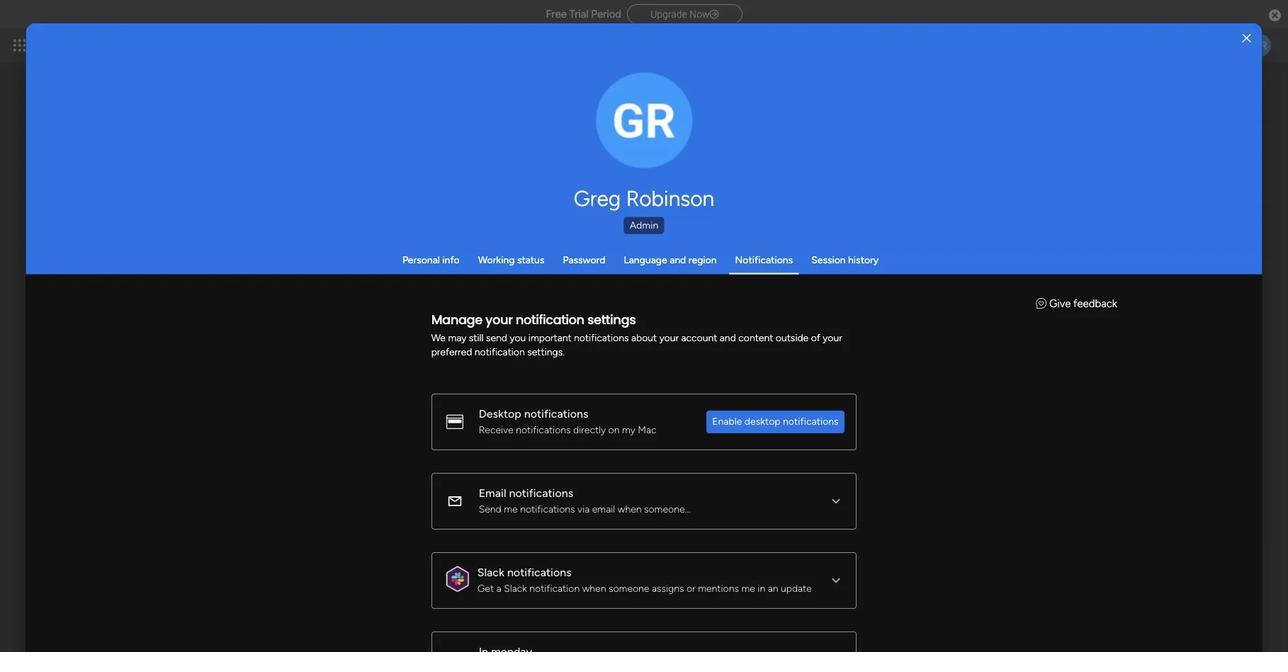 Task type: describe. For each thing, give the bounding box(es) containing it.
get
[[478, 583, 494, 595]]

v2 user feedback image
[[1036, 297, 1047, 310]]

personal info link
[[402, 254, 460, 266]]

slack notifications get a slack notification when someone assigns or mentions me in an update
[[478, 566, 812, 595]]

on
[[609, 424, 620, 436]]

update
[[781, 583, 812, 595]]

language
[[624, 254, 667, 266]]

content
[[739, 332, 774, 344]]

session history link
[[812, 254, 879, 266]]

language and region link
[[624, 254, 717, 266]]

picture
[[630, 140, 659, 151]]

manage your notification settings we may still send you important notifications about your account and content outside of your preferred notification settings.
[[432, 311, 843, 358]]

greg
[[574, 186, 621, 211]]

password
[[563, 254, 606, 266]]

assigns
[[652, 583, 684, 595]]

desktop notifications receive notifications directly on my mac
[[479, 407, 657, 436]]

info
[[442, 254, 460, 266]]

preferred
[[432, 346, 472, 358]]

account
[[682, 332, 718, 344]]

when inside slack notifications get a slack notification when someone assigns or mentions me in an update
[[583, 583, 606, 595]]

status
[[517, 254, 545, 266]]

greg robinson button
[[449, 186, 839, 211]]

manage
[[432, 311, 483, 328]]

about
[[632, 332, 657, 344]]

notification inside slack notifications get a slack notification when someone assigns or mentions me in an update
[[530, 583, 580, 595]]

give feedback
[[1050, 297, 1118, 310]]

free trial period
[[546, 8, 622, 21]]

still
[[469, 332, 484, 344]]

0 vertical spatial notification
[[516, 311, 585, 328]]

upgrade
[[651, 9, 687, 20]]

directly
[[574, 424, 606, 436]]

enable desktop notifications button
[[707, 411, 845, 433]]

notifications
[[735, 254, 793, 266]]

me inside slack notifications get a slack notification when someone assigns or mentions me in an update
[[742, 583, 756, 595]]

email notifications send me notifications via email when someone...
[[479, 486, 691, 516]]

trial
[[569, 8, 589, 21]]

mentions
[[698, 583, 739, 595]]

personal info
[[402, 254, 460, 266]]

email
[[479, 486, 507, 500]]

someone...
[[644, 504, 691, 516]]

a
[[497, 583, 502, 595]]

1 vertical spatial slack
[[504, 583, 527, 595]]

now
[[690, 9, 710, 20]]

free
[[546, 8, 567, 21]]

desktop
[[745, 416, 781, 428]]

select product image
[[13, 38, 27, 52]]

region
[[689, 254, 717, 266]]

feedback
[[1074, 297, 1118, 310]]

give
[[1050, 297, 1071, 310]]



Task type: locate. For each thing, give the bounding box(es) containing it.
dapulse rightstroke image
[[710, 9, 719, 20]]

your right of
[[823, 332, 843, 344]]

0 horizontal spatial me
[[504, 504, 518, 516]]

1 horizontal spatial your
[[660, 332, 679, 344]]

slack up get
[[478, 566, 505, 579]]

notification
[[516, 311, 585, 328], [475, 346, 525, 358], [530, 583, 580, 595]]

enable
[[713, 416, 742, 428]]

notification down send
[[475, 346, 525, 358]]

2 vertical spatial notification
[[530, 583, 580, 595]]

your up send
[[486, 311, 513, 328]]

may
[[448, 332, 467, 344]]

send
[[479, 504, 502, 516]]

notification right a
[[530, 583, 580, 595]]

0 horizontal spatial and
[[670, 254, 686, 266]]

notifications inside slack notifications get a slack notification when someone assigns or mentions me in an update
[[508, 566, 572, 579]]

notification up important
[[516, 311, 585, 328]]

dapulse close image
[[1269, 9, 1281, 23]]

admin
[[630, 219, 659, 231]]

when
[[618, 504, 642, 516], [583, 583, 606, 595]]

mac
[[638, 424, 657, 436]]

0 vertical spatial me
[[504, 504, 518, 516]]

0 vertical spatial and
[[670, 254, 686, 266]]

profile
[[649, 128, 675, 139]]

when left someone
[[583, 583, 606, 595]]

you
[[510, 332, 526, 344]]

1 vertical spatial when
[[583, 583, 606, 595]]

someone
[[609, 583, 650, 595]]

your right 'about'
[[660, 332, 679, 344]]

of
[[811, 332, 821, 344]]

0 vertical spatial when
[[618, 504, 642, 516]]

and left content
[[720, 332, 736, 344]]

via
[[578, 504, 590, 516]]

my
[[622, 424, 636, 436]]

1 vertical spatial notification
[[475, 346, 525, 358]]

1 1 image from the left
[[1050, 29, 1063, 45]]

enable desktop notifications
[[713, 416, 839, 428]]

in
[[758, 583, 766, 595]]

2 1 image from the left
[[1081, 29, 1094, 45]]

we
[[432, 332, 446, 344]]

0 horizontal spatial when
[[583, 583, 606, 595]]

and left region
[[670, 254, 686, 266]]

password link
[[563, 254, 606, 266]]

outside
[[776, 332, 809, 344]]

0 horizontal spatial 1 image
[[1050, 29, 1063, 45]]

working status
[[478, 254, 545, 266]]

me right the send
[[504, 504, 518, 516]]

and inside manage your notification settings we may still send you important notifications about your account and content outside of your preferred notification settings.
[[720, 332, 736, 344]]

settings
[[588, 311, 636, 328]]

working
[[478, 254, 515, 266]]

greg robinson image
[[1249, 34, 1271, 57]]

email
[[593, 504, 616, 516]]

1 image
[[1050, 29, 1063, 45], [1081, 29, 1094, 45]]

robinson
[[626, 186, 714, 211]]

period
[[591, 8, 622, 21]]

me
[[504, 504, 518, 516], [742, 583, 756, 595]]

change
[[614, 128, 646, 139]]

slack
[[478, 566, 505, 579], [504, 583, 527, 595]]

slack right a
[[504, 583, 527, 595]]

notifications link
[[735, 254, 793, 266]]

session
[[812, 254, 846, 266]]

give feedback link
[[1036, 297, 1118, 310]]

change profile picture button
[[596, 72, 693, 169]]

language and region
[[624, 254, 717, 266]]

personal
[[402, 254, 440, 266]]

your
[[486, 311, 513, 328], [660, 332, 679, 344], [823, 332, 843, 344]]

working status link
[[478, 254, 545, 266]]

me left in
[[742, 583, 756, 595]]

me inside email notifications send me notifications via email when someone...
[[504, 504, 518, 516]]

notifications
[[574, 332, 629, 344], [524, 407, 589, 421], [783, 416, 839, 428], [516, 424, 571, 436], [509, 486, 574, 500], [521, 504, 575, 516], [508, 566, 572, 579]]

important
[[529, 332, 572, 344]]

0 horizontal spatial your
[[486, 311, 513, 328]]

change profile picture
[[614, 128, 675, 151]]

notifications inside "button"
[[783, 416, 839, 428]]

when inside email notifications send me notifications via email when someone...
[[618, 504, 642, 516]]

notifications inside manage your notification settings we may still send you important notifications about your account and content outside of your preferred notification settings.
[[574, 332, 629, 344]]

desktop
[[479, 407, 522, 421]]

when right email
[[618, 504, 642, 516]]

close image
[[1243, 33, 1251, 44]]

session history
[[812, 254, 879, 266]]

1 vertical spatial me
[[742, 583, 756, 595]]

1 horizontal spatial and
[[720, 332, 736, 344]]

1 horizontal spatial 1 image
[[1081, 29, 1094, 45]]

greg robinson
[[574, 186, 714, 211]]

history
[[848, 254, 879, 266]]

1 vertical spatial and
[[720, 332, 736, 344]]

upgrade now
[[651, 9, 710, 20]]

settings.
[[528, 346, 565, 358]]

or
[[687, 583, 696, 595]]

2 horizontal spatial your
[[823, 332, 843, 344]]

and
[[670, 254, 686, 266], [720, 332, 736, 344]]

1 horizontal spatial me
[[742, 583, 756, 595]]

1 horizontal spatial when
[[618, 504, 642, 516]]

receive
[[479, 424, 514, 436]]

0 vertical spatial slack
[[478, 566, 505, 579]]

an
[[768, 583, 779, 595]]

send
[[486, 332, 508, 344]]

upgrade now link
[[627, 4, 742, 24]]



Task type: vqa. For each thing, say whether or not it's contained in the screenshot.
the right YOUR
yes



